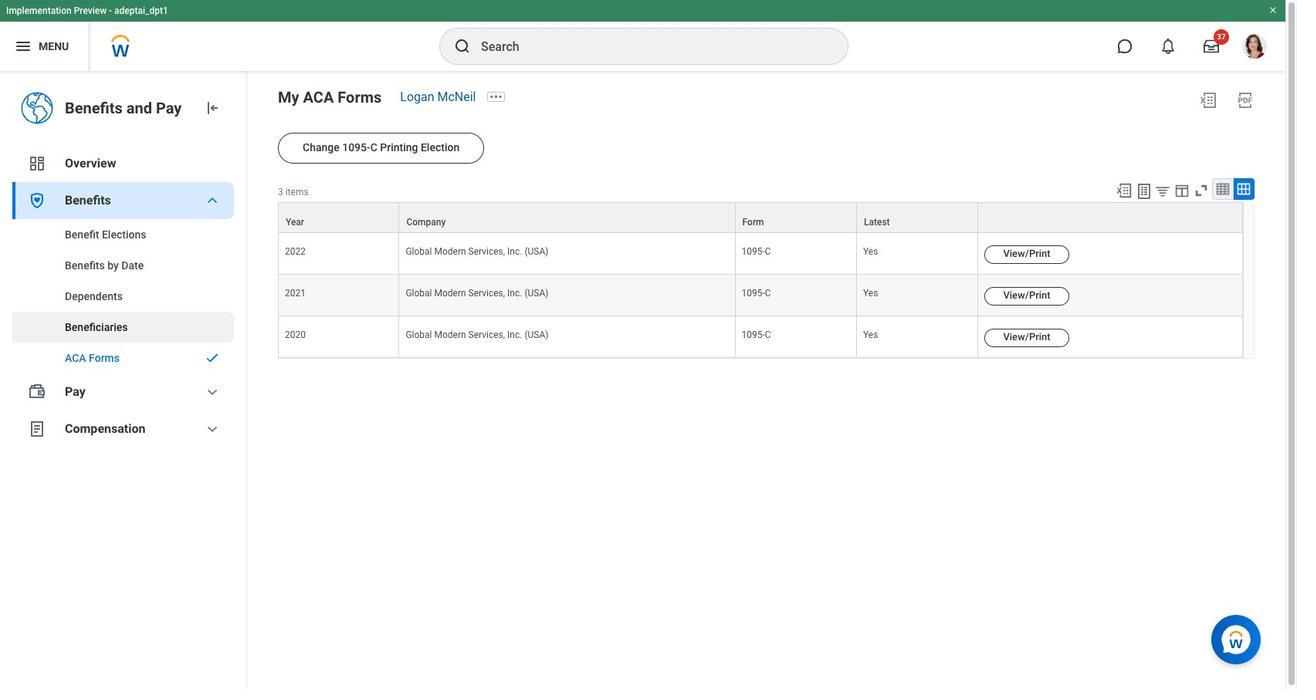 Task type: locate. For each thing, give the bounding box(es) containing it.
3 modern from the top
[[434, 330, 466, 341]]

benefits left and
[[65, 99, 123, 117]]

0 vertical spatial forms
[[338, 88, 382, 107]]

1 vertical spatial aca
[[65, 352, 86, 365]]

beneficiaries
[[65, 321, 128, 334]]

2 vertical spatial global modern services, inc. (usa)
[[406, 330, 549, 341]]

1 vertical spatial 1095-c
[[742, 288, 771, 299]]

1 vertical spatial view/print
[[1004, 290, 1051, 301]]

inc. for 2022
[[508, 246, 523, 257]]

global
[[406, 246, 432, 257], [406, 288, 432, 299], [406, 330, 432, 341]]

2 vertical spatial inc.
[[508, 330, 523, 341]]

1 vertical spatial (usa)
[[525, 288, 549, 299]]

forms inside the benefits 'element'
[[89, 352, 120, 365]]

1 horizontal spatial forms
[[338, 88, 382, 107]]

0 vertical spatial pay
[[156, 99, 182, 117]]

modern for 2022
[[434, 246, 466, 257]]

(usa) for 2020
[[525, 330, 549, 341]]

(usa) for 2022
[[525, 246, 549, 257]]

1 inc. from the top
[[508, 246, 523, 257]]

latest button
[[857, 203, 978, 233]]

2 chevron down small image from the top
[[203, 383, 222, 402]]

yes for 2020
[[864, 330, 879, 341]]

1095-c
[[742, 246, 771, 257], [742, 288, 771, 299], [742, 330, 771, 341]]

aca inside the benefits 'element'
[[65, 352, 86, 365]]

3 view/print button from the top
[[985, 329, 1070, 348]]

c for 2020
[[765, 330, 771, 341]]

pay down aca forms
[[65, 385, 86, 399]]

2 vertical spatial chevron down small image
[[203, 420, 222, 439]]

3 benefits from the top
[[65, 260, 105, 272]]

mcneil
[[438, 90, 476, 104]]

inc.
[[508, 246, 523, 257], [508, 288, 523, 299], [508, 330, 523, 341]]

2 yes from the top
[[864, 288, 879, 299]]

aca
[[303, 88, 334, 107], [65, 352, 86, 365]]

global for 2020
[[406, 330, 432, 341]]

1095-c for 2022
[[742, 246, 771, 257]]

2 vertical spatial global
[[406, 330, 432, 341]]

1 benefits from the top
[[65, 99, 123, 117]]

1 vertical spatial chevron down small image
[[203, 383, 222, 402]]

pay inside dropdown button
[[65, 385, 86, 399]]

aca right my
[[303, 88, 334, 107]]

3
[[278, 187, 283, 198]]

2 vertical spatial (usa)
[[525, 330, 549, 341]]

0 horizontal spatial aca
[[65, 352, 86, 365]]

benefits up benefit
[[65, 193, 111, 208]]

3 global from the top
[[406, 330, 432, 341]]

2 vertical spatial modern
[[434, 330, 466, 341]]

1 horizontal spatial export to excel image
[[1200, 91, 1218, 110]]

37 button
[[1195, 29, 1230, 63]]

view/print button
[[985, 246, 1070, 264], [985, 287, 1070, 306], [985, 329, 1070, 348]]

0 vertical spatial aca
[[303, 88, 334, 107]]

1 modern from the top
[[434, 246, 466, 257]]

2 vertical spatial view/print button
[[985, 329, 1070, 348]]

logan mcneil link
[[400, 90, 476, 104]]

chevron down small image inside "pay" dropdown button
[[203, 383, 222, 402]]

0 vertical spatial view/print button
[[985, 246, 1070, 264]]

yes for 2021
[[864, 288, 879, 299]]

my aca forms
[[278, 88, 382, 107]]

expand table image
[[1237, 182, 1252, 197]]

0 vertical spatial benefits
[[65, 99, 123, 117]]

1095- for 2020
[[742, 330, 765, 341]]

forms
[[338, 88, 382, 107], [89, 352, 120, 365]]

0 vertical spatial inc.
[[508, 246, 523, 257]]

1 vertical spatial yes
[[864, 288, 879, 299]]

check image
[[203, 351, 222, 366]]

form
[[743, 217, 764, 228]]

modern
[[434, 246, 466, 257], [434, 288, 466, 299], [434, 330, 466, 341]]

(usa)
[[525, 246, 549, 257], [525, 288, 549, 299], [525, 330, 549, 341]]

benefits
[[65, 99, 123, 117], [65, 193, 111, 208], [65, 260, 105, 272]]

0 vertical spatial 1095-c
[[742, 246, 771, 257]]

(usa) for 2021
[[525, 288, 549, 299]]

1 vertical spatial global
[[406, 288, 432, 299]]

c inside button
[[370, 141, 378, 154]]

0 vertical spatial services,
[[469, 246, 505, 257]]

0 vertical spatial chevron down small image
[[203, 192, 222, 210]]

1 global from the top
[[406, 246, 432, 257]]

1 1095-c from the top
[[742, 246, 771, 257]]

close environment banner image
[[1269, 5, 1278, 15]]

2 vertical spatial benefits
[[65, 260, 105, 272]]

forms up change 1095-c printing election
[[338, 88, 382, 107]]

2 1095-c from the top
[[742, 288, 771, 299]]

2 (usa) from the top
[[525, 288, 549, 299]]

0 horizontal spatial forms
[[89, 352, 120, 365]]

benefits inside dropdown button
[[65, 193, 111, 208]]

2 global modern services, inc. (usa) from the top
[[406, 288, 549, 299]]

0 vertical spatial (usa)
[[525, 246, 549, 257]]

3 inc. from the top
[[508, 330, 523, 341]]

1 horizontal spatial pay
[[156, 99, 182, 117]]

2 vertical spatial services,
[[469, 330, 505, 341]]

view/print
[[1004, 248, 1051, 260], [1004, 290, 1051, 301], [1004, 332, 1051, 343]]

benefits for benefits
[[65, 193, 111, 208]]

compensation
[[65, 422, 146, 436]]

3 yes from the top
[[864, 330, 879, 341]]

2020 element
[[285, 327, 306, 341]]

navigation pane region
[[0, 71, 247, 690]]

2 vertical spatial view/print
[[1004, 332, 1051, 343]]

0 vertical spatial global
[[406, 246, 432, 257]]

election
[[421, 141, 460, 154]]

services, for 2021
[[469, 288, 505, 299]]

1 vertical spatial view/print button
[[985, 287, 1070, 306]]

benefits for benefits by date
[[65, 260, 105, 272]]

2 vertical spatial 1095-c
[[742, 330, 771, 341]]

chevron down small image inside the compensation dropdown button
[[203, 420, 222, 439]]

by
[[107, 260, 119, 272]]

items
[[286, 187, 309, 198]]

3 view/print from the top
[[1004, 332, 1051, 343]]

export to excel image
[[1200, 91, 1218, 110], [1116, 182, 1133, 199]]

1 horizontal spatial aca
[[303, 88, 334, 107]]

chevron down small image
[[203, 192, 222, 210], [203, 383, 222, 402], [203, 420, 222, 439]]

1 vertical spatial benefits
[[65, 193, 111, 208]]

1 services, from the top
[[469, 246, 505, 257]]

logan
[[400, 90, 435, 104]]

benefits for benefits and pay
[[65, 99, 123, 117]]

1 vertical spatial global modern services, inc. (usa)
[[406, 288, 549, 299]]

benefits by date link
[[12, 250, 234, 281]]

services, for 2020
[[469, 330, 505, 341]]

export to excel image left the export to worksheets icon
[[1116, 182, 1133, 199]]

global modern services, inc. (usa)
[[406, 246, 549, 257], [406, 288, 549, 299], [406, 330, 549, 341]]

year button
[[279, 203, 399, 233]]

benefits and pay element
[[65, 97, 191, 119]]

1 chevron down small image from the top
[[203, 192, 222, 210]]

0 vertical spatial export to excel image
[[1200, 91, 1218, 110]]

1095-
[[342, 141, 370, 154], [742, 246, 765, 257], [742, 288, 765, 299], [742, 330, 765, 341]]

view/print row
[[278, 233, 1244, 275], [278, 275, 1244, 317], [278, 317, 1244, 359]]

3 chevron down small image from the top
[[203, 420, 222, 439]]

1 yes from the top
[[864, 246, 879, 257]]

1 vertical spatial services,
[[469, 288, 505, 299]]

1 view/print button from the top
[[985, 246, 1070, 264]]

row
[[278, 202, 1244, 233]]

2 services, from the top
[[469, 288, 505, 299]]

2 inc. from the top
[[508, 288, 523, 299]]

pay right and
[[156, 99, 182, 117]]

global for 2021
[[406, 288, 432, 299]]

3 services, from the top
[[469, 330, 505, 341]]

chevron down small image inside the benefits dropdown button
[[203, 192, 222, 210]]

menu
[[39, 40, 69, 52]]

1 global modern services, inc. (usa) from the top
[[406, 246, 549, 257]]

0 vertical spatial view/print
[[1004, 248, 1051, 260]]

benefit
[[65, 229, 99, 241]]

fullscreen image
[[1193, 182, 1210, 199]]

1 vertical spatial forms
[[89, 352, 120, 365]]

0 horizontal spatial export to excel image
[[1116, 182, 1133, 199]]

0 horizontal spatial pay
[[65, 385, 86, 399]]

aca down beneficiaries
[[65, 352, 86, 365]]

1 (usa) from the top
[[525, 246, 549, 257]]

services,
[[469, 246, 505, 257], [469, 288, 505, 299], [469, 330, 505, 341]]

pay button
[[12, 374, 234, 411]]

1095- for 2022
[[742, 246, 765, 257]]

0 vertical spatial modern
[[434, 246, 466, 257]]

forms down beneficiaries
[[89, 352, 120, 365]]

pay
[[156, 99, 182, 117], [65, 385, 86, 399]]

view printable version (pdf) image
[[1237, 91, 1255, 110]]

export to excel image left view printable version (pdf) image
[[1200, 91, 1218, 110]]

2 vertical spatial yes
[[864, 330, 879, 341]]

global modern services, inc. (usa) for 2021
[[406, 288, 549, 299]]

beneficiaries link
[[12, 312, 234, 343]]

1 vertical spatial pay
[[65, 385, 86, 399]]

0 vertical spatial yes
[[864, 246, 879, 257]]

and
[[127, 99, 152, 117]]

2 modern from the top
[[434, 288, 466, 299]]

1 vertical spatial export to excel image
[[1116, 182, 1133, 199]]

inc. for 2020
[[508, 330, 523, 341]]

dependents link
[[12, 281, 234, 312]]

-
[[109, 5, 112, 16]]

overview
[[65, 156, 116, 171]]

date
[[121, 260, 144, 272]]

benefit elections
[[65, 229, 146, 241]]

printing
[[380, 141, 418, 154]]

1 view/print from the top
[[1004, 248, 1051, 260]]

2 benefits from the top
[[65, 193, 111, 208]]

3 1095-c from the top
[[742, 330, 771, 341]]

aca forms link
[[12, 343, 234, 374]]

c for 2021
[[765, 288, 771, 299]]

3 items
[[278, 187, 309, 198]]

0 vertical spatial global modern services, inc. (usa)
[[406, 246, 549, 257]]

benefits left by
[[65, 260, 105, 272]]

3 (usa) from the top
[[525, 330, 549, 341]]

document alt image
[[28, 420, 46, 439]]

3 global modern services, inc. (usa) from the top
[[406, 330, 549, 341]]

toolbar
[[1109, 178, 1255, 202]]

1 vertical spatial modern
[[434, 288, 466, 299]]

row containing year
[[278, 202, 1244, 233]]

task pay image
[[28, 383, 46, 402]]

1 vertical spatial inc.
[[508, 288, 523, 299]]

benefits inside 'element'
[[65, 260, 105, 272]]

2 global from the top
[[406, 288, 432, 299]]

2021
[[285, 288, 306, 299]]

c
[[370, 141, 378, 154], [765, 246, 771, 257], [765, 288, 771, 299], [765, 330, 771, 341]]

yes
[[864, 246, 879, 257], [864, 288, 879, 299], [864, 330, 879, 341]]

services, for 2022
[[469, 246, 505, 257]]



Task type: vqa. For each thing, say whether or not it's contained in the screenshot.
is
no



Task type: describe. For each thing, give the bounding box(es) containing it.
implementation preview -   adeptai_dpt1
[[6, 5, 168, 16]]

company
[[407, 217, 446, 228]]

menu button
[[0, 22, 89, 71]]

Search Workday  search field
[[481, 29, 816, 63]]

2 view/print from the top
[[1004, 290, 1051, 301]]

latest
[[864, 217, 890, 228]]

2022
[[285, 246, 306, 257]]

benefits button
[[12, 182, 234, 219]]

benefit elections link
[[12, 219, 234, 250]]

logan mcneil
[[400, 90, 476, 104]]

justify image
[[14, 37, 32, 56]]

1095-c for 2021
[[742, 288, 771, 299]]

dashboard image
[[28, 154, 46, 173]]

change 1095-c printing election button
[[278, 133, 485, 164]]

my
[[278, 88, 299, 107]]

chevron down small image for pay
[[203, 383, 222, 402]]

implementation
[[6, 5, 72, 16]]

select to filter grid data image
[[1155, 183, 1172, 199]]

chevron down small image for benefits
[[203, 192, 222, 210]]

2022 element
[[285, 243, 306, 257]]

chevron down small image for compensation
[[203, 420, 222, 439]]

compensation button
[[12, 411, 234, 448]]

notifications large image
[[1161, 39, 1176, 54]]

2 view/print button from the top
[[985, 287, 1070, 306]]

transformation import image
[[203, 99, 222, 117]]

export to excel image for the export to worksheets icon
[[1116, 182, 1133, 199]]

1 view/print row from the top
[[278, 233, 1244, 275]]

aca forms
[[65, 352, 120, 365]]

benefits and pay
[[65, 99, 182, 117]]

yes for 2022
[[864, 246, 879, 257]]

click to view/edit grid preferences image
[[1174, 182, 1191, 199]]

dependents
[[65, 290, 123, 303]]

1095- inside button
[[342, 141, 370, 154]]

menu banner
[[0, 0, 1286, 71]]

view/print for 2022
[[1004, 248, 1051, 260]]

global modern services, inc. (usa) for 2022
[[406, 246, 549, 257]]

view/print button for 2020
[[985, 329, 1070, 348]]

search image
[[453, 37, 472, 56]]

37
[[1218, 32, 1226, 41]]

global for 2022
[[406, 246, 432, 257]]

profile logan mcneil image
[[1243, 34, 1268, 62]]

view/print for 2020
[[1004, 332, 1051, 343]]

benefits by date
[[65, 260, 144, 272]]

3 view/print row from the top
[[278, 317, 1244, 359]]

view/print button for 2022
[[985, 246, 1070, 264]]

1095- for 2021
[[742, 288, 765, 299]]

2020
[[285, 330, 306, 341]]

preview
[[74, 5, 107, 16]]

2 view/print row from the top
[[278, 275, 1244, 317]]

modern for 2021
[[434, 288, 466, 299]]

2021 element
[[285, 285, 306, 299]]

table image
[[1216, 182, 1231, 197]]

inc. for 2021
[[508, 288, 523, 299]]

form button
[[736, 203, 857, 233]]

company button
[[400, 203, 735, 233]]

year
[[286, 217, 304, 228]]

change
[[303, 141, 340, 154]]

elections
[[102, 229, 146, 241]]

overview link
[[12, 145, 234, 182]]

adeptai_dpt1
[[114, 5, 168, 16]]

global modern services, inc. (usa) for 2020
[[406, 330, 549, 341]]

change 1095-c printing election
[[303, 141, 460, 154]]

inbox large image
[[1204, 39, 1220, 54]]

export to worksheets image
[[1135, 182, 1154, 201]]

export to excel image for view printable version (pdf) image
[[1200, 91, 1218, 110]]

benefits element
[[12, 219, 234, 374]]

c for 2022
[[765, 246, 771, 257]]

benefits image
[[28, 192, 46, 210]]

1095-c for 2020
[[742, 330, 771, 341]]

modern for 2020
[[434, 330, 466, 341]]



